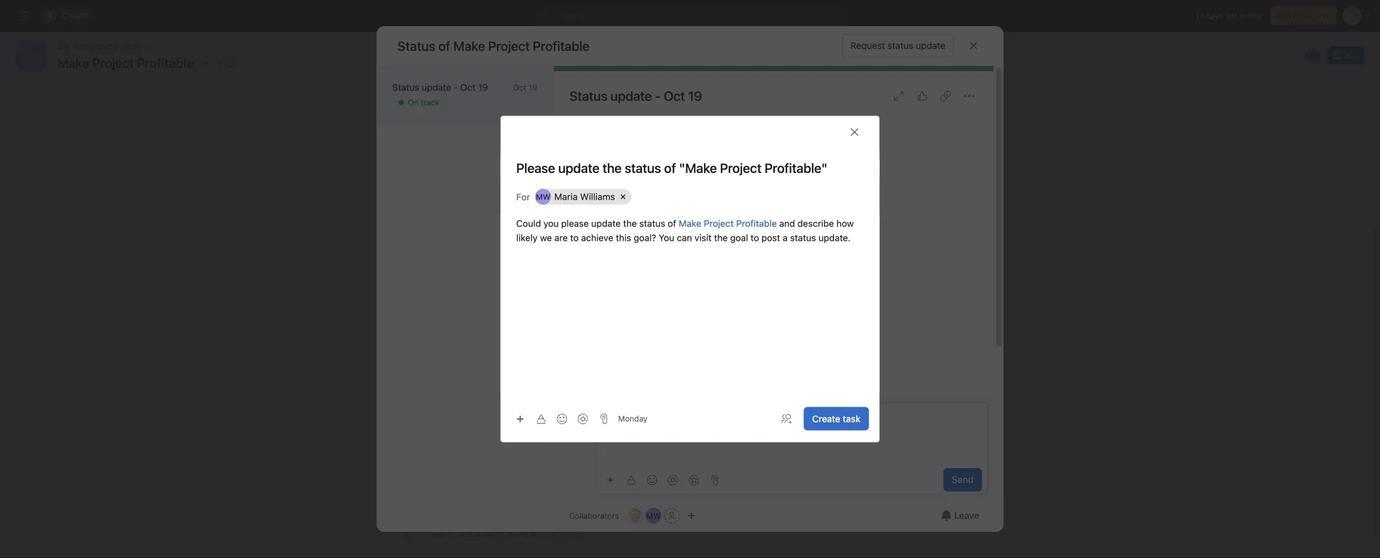 Task type: describe. For each thing, give the bounding box(es) containing it.
make project profitable link
[[679, 218, 777, 229]]

profitable
[[736, 218, 777, 229]]

my workspace goals link
[[57, 39, 143, 54]]

mw button inside status of make project profitable dialog
[[646, 508, 662, 524]]

add
[[1276, 11, 1291, 20]]

2 vertical spatial williams
[[530, 425, 561, 434]]

copy link image
[[940, 91, 951, 101]]

1 horizontal spatial days
[[1206, 11, 1223, 20]]

mw left 13
[[413, 84, 428, 93]]

workspace
[[73, 41, 118, 52]]

1 vertical spatial on
[[661, 154, 671, 163]]

of up you
[[668, 218, 676, 229]]

date
[[875, 182, 892, 191]]

of inside dialog
[[439, 38, 450, 53]]

there are no parent goals
[[828, 262, 922, 271]]

you
[[659, 233, 674, 243]]

made maria williams the owner of this goal
[[483, 425, 643, 434]]

and describe how likely we are to achieve this goal? you can visit the goal to post a status update.
[[516, 218, 857, 243]]

status of make project profitable
[[398, 38, 590, 53]]

/ for terryturtle85 / maria 1:1
[[466, 335, 469, 346]]

make inside dialog
[[453, 38, 485, 53]]

goal down the terryturtle85 / maria 1:1 to related work
[[544, 474, 560, 483]]

create task button
[[804, 407, 869, 431]]

0 horizontal spatial toolbar
[[511, 410, 595, 429]]

create task
[[812, 414, 861, 424]]

period
[[590, 225, 613, 235]]

this inside and describe how likely we are to achieve this goal? you can visit the goal to post a status update.
[[616, 233, 631, 243]]

post
[[762, 233, 780, 243]]

this up formatting 'icon'
[[529, 402, 545, 413]]

connected
[[514, 224, 553, 233]]

1:1 for terryturtle85 / maria 1:1
[[497, 335, 508, 346]]

0 vertical spatial mw button
[[1304, 46, 1322, 65]]

project inside please update the status of "make project profitable"
[[425, 485, 454, 494]]

1 button
[[215, 54, 239, 72]]

goals for sub-
[[491, 224, 511, 233]]

search
[[558, 10, 588, 21]]

williams for maria williams
[[580, 191, 615, 202]]

made
[[485, 425, 505, 434]]

due
[[859, 182, 873, 191]]

you
[[544, 218, 559, 229]]

join
[[1343, 51, 1359, 60]]

toolbar inside status of make project profitable dialog
[[601, 471, 724, 490]]

we
[[540, 233, 552, 243]]

related
[[597, 463, 625, 472]]

send for send
[[952, 475, 974, 485]]

terryturtle85 for terryturtle85 / maria 1:1 to related work
[[499, 463, 546, 472]]

my
[[57, 41, 70, 52]]

0 horizontal spatial oct
[[460, 82, 476, 93]]

status inside button
[[888, 40, 914, 51]]

can
[[677, 233, 692, 243]]

2 horizontal spatial tt button
[[628, 508, 643, 524]]

visit
[[695, 233, 712, 243]]

0 horizontal spatial to
[[570, 233, 579, 243]]

billing
[[1293, 11, 1315, 20]]

0 horizontal spatial -
[[454, 82, 458, 93]]

this right mentioned
[[528, 474, 542, 483]]

0 vertical spatial on
[[408, 98, 419, 107]]

add billing info button
[[1271, 7, 1337, 25]]

leave button
[[933, 504, 988, 528]]

1
[[219, 58, 222, 67]]

tt for the right tt button
[[630, 511, 640, 521]]

close this dialog image
[[850, 127, 860, 138]]

please
[[561, 218, 589, 229]]

are inside and describe how likely we are to achieve this goal? you can visit the goal to post a status update.
[[555, 233, 568, 243]]

time period
[[569, 225, 613, 235]]

emoji image
[[557, 414, 567, 425]]

the inside please update the status of "make project profitable"
[[655, 474, 668, 483]]

join button
[[1327, 46, 1365, 65]]

maria williams
[[554, 191, 615, 202]]

1 horizontal spatial tt button
[[569, 402, 590, 423]]

please
[[597, 474, 623, 483]]

williams for maria williams 13 days ago
[[463, 77, 499, 88]]

left
[[1226, 11, 1238, 20]]

status inside and describe how likely we are to achieve this goal? you can visit the goal to post a status update.
[[790, 233, 816, 243]]

0 horizontal spatial status update - oct 19
[[392, 82, 488, 93]]

goal?
[[634, 233, 656, 243]]

trial
[[1249, 11, 1263, 20]]

profitable"
[[456, 485, 499, 494]]

days inside maria williams 13 days ago
[[447, 90, 464, 99]]

there
[[828, 262, 849, 271]]

search button
[[536, 5, 850, 26]]

please update the status of "make project profitable"
[[425, 474, 732, 494]]

maria williams 13 days ago
[[436, 77, 499, 99]]

no sub-goals connected
[[462, 224, 553, 233]]

work
[[627, 463, 645, 472]]

custom
[[828, 182, 857, 191]]

terryturtle85 / maria 1:1 to related work
[[499, 463, 645, 472]]

status update - oct 19 link
[[569, 88, 702, 104]]

progress
[[569, 178, 602, 187]]

fy23
[[658, 225, 678, 234]]

custom due date
[[828, 182, 892, 191]]

recent
[[394, 133, 428, 145]]

2 vertical spatial make
[[679, 218, 701, 229]]

this down the 'monday'
[[612, 425, 625, 434]]

likely
[[516, 233, 538, 243]]

1 vertical spatial on track
[[661, 154, 692, 163]]

mentioned
[[487, 474, 526, 483]]

17 days left in trial
[[1196, 11, 1263, 20]]

"make
[[707, 474, 732, 483]]

13
[[436, 90, 445, 99]]

a inside and describe how likely we are to achieve this goal? you can visit the goal to post a status update.
[[783, 233, 788, 243]]

monday
[[618, 414, 648, 424]]

tt for the middle tt button
[[575, 408, 585, 417]]

no
[[462, 224, 472, 233]]

add followers image
[[782, 414, 792, 424]]

status up 'goal?'
[[639, 218, 665, 229]]

1 horizontal spatial 19
[[529, 83, 537, 92]]

created this goal
[[493, 402, 566, 413]]

2 horizontal spatial goals
[[903, 262, 922, 271]]

goal down monday button
[[627, 425, 643, 434]]

0 horizontal spatial a
[[570, 474, 575, 483]]

goals for workspace
[[121, 41, 143, 52]]

info
[[1318, 11, 1331, 20]]

time
[[569, 225, 587, 235]]

0 horizontal spatial tt button
[[399, 521, 420, 542]]

of down attach a file or paste an image
[[602, 425, 609, 434]]

create
[[812, 414, 840, 424]]

q4
[[645, 225, 656, 234]]

of inside please update the status of "make project profitable"
[[697, 474, 705, 483]]

request
[[851, 40, 885, 51]]

in for goal
[[562, 474, 568, 483]]



Task type: locate. For each thing, give the bounding box(es) containing it.
2 horizontal spatial oct
[[663, 88, 685, 104]]

project profitable inside dialog
[[488, 38, 590, 53]]

search list box
[[536, 5, 850, 26]]

1 horizontal spatial -
[[655, 88, 660, 104]]

of
[[439, 38, 450, 53], [668, 218, 676, 229], [602, 425, 609, 434], [697, 474, 705, 483]]

1 horizontal spatial oct
[[513, 83, 526, 92]]

update.
[[819, 233, 851, 243]]

0 horizontal spatial 1:1
[[497, 335, 508, 346]]

1 vertical spatial are
[[851, 262, 863, 271]]

1 horizontal spatial on
[[661, 154, 671, 163]]

1 vertical spatial /
[[549, 463, 551, 472]]

1 vertical spatial a
[[570, 474, 575, 483]]

1 vertical spatial goals
[[491, 224, 511, 233]]

this
[[616, 233, 631, 243], [529, 402, 545, 413], [612, 425, 625, 434], [528, 474, 542, 483]]

1 horizontal spatial project profitable
[[488, 38, 590, 53]]

send feedback
[[828, 295, 883, 304]]

19
[[478, 82, 488, 93], [529, 83, 537, 92], [688, 88, 702, 104]]

1 horizontal spatial williams
[[530, 425, 561, 434]]

owner
[[569, 202, 593, 211]]

status updates
[[431, 133, 503, 145]]

1:1
[[497, 335, 508, 346], [576, 463, 585, 472]]

recent status updates
[[394, 133, 503, 145]]

mw inside status of make project profitable dialog
[[646, 511, 661, 521]]

the
[[623, 218, 637, 229], [714, 233, 728, 243], [563, 425, 575, 434], [655, 474, 668, 483]]

the up 'goal?'
[[623, 218, 637, 229]]

-
[[454, 82, 458, 93], [655, 88, 660, 104]]

send button
[[944, 468, 982, 492]]

goal down make project profitable link
[[730, 233, 748, 243]]

goals left likely
[[491, 224, 511, 233]]

in for left
[[1240, 11, 1246, 20]]

0 horizontal spatial project profitable
[[92, 55, 194, 70]]

sub-
[[474, 224, 491, 233]]

2 horizontal spatial tt
[[630, 511, 640, 521]]

add or remove collaborators image
[[688, 512, 695, 520]]

1 vertical spatial williams
[[580, 191, 615, 202]]

0 horizontal spatial are
[[555, 233, 568, 243]]

no
[[865, 262, 874, 271]]

goal up emoji image on the left of page
[[547, 402, 566, 413]]

tt for left tt button
[[405, 527, 415, 536]]

1 horizontal spatial in
[[1240, 11, 1246, 20]]

1 vertical spatial mw button
[[646, 508, 662, 524]]

mw right for
[[536, 192, 551, 202]]

/ for terryturtle85 / maria 1:1 to related work
[[549, 463, 551, 472]]

0 vertical spatial days
[[1206, 11, 1223, 20]]

tt button
[[569, 402, 590, 423], [628, 508, 643, 524], [399, 521, 420, 542]]

status inside please update the status of "make project profitable"
[[670, 474, 695, 483]]

mw button left join button
[[1304, 46, 1322, 65]]

send inside button
[[952, 475, 974, 485]]

are right we
[[555, 233, 568, 243]]

oct 19
[[513, 83, 537, 92]]

leave
[[954, 511, 980, 521]]

1:1 for terryturtle85 / maria 1:1 to related work
[[576, 463, 585, 472]]

describe
[[798, 218, 834, 229]]

0 vertical spatial a
[[783, 233, 788, 243]]

collaborators
[[569, 511, 619, 521]]

0 horizontal spatial on
[[408, 98, 419, 107]]

show options image
[[200, 57, 211, 68]]

the left at mention image
[[655, 474, 668, 483]]

send feedback link
[[828, 293, 883, 305]]

1 horizontal spatial on track
[[661, 154, 692, 163]]

0 vertical spatial terryturtle85
[[410, 335, 463, 346]]

0 horizontal spatial /
[[466, 335, 469, 346]]

0 vertical spatial goals
[[121, 41, 143, 52]]

could you please update the status of make project profitable
[[516, 218, 777, 229]]

0 vertical spatial send
[[828, 295, 847, 304]]

williams up ago
[[463, 77, 499, 88]]

0 vertical spatial /
[[466, 335, 469, 346]]

update inside button
[[916, 40, 946, 51]]

days right "17"
[[1206, 11, 1223, 20]]

a right post
[[783, 233, 788, 243]]

1 vertical spatial send
[[952, 475, 974, 485]]

days right 13
[[447, 90, 464, 99]]

Task name text field
[[501, 159, 880, 177]]

to down profitable
[[751, 233, 759, 243]]

0 likes. click to like this task image
[[917, 91, 927, 101]]

goals right parent
[[903, 262, 922, 271]]

mw left 'add or remove collaborators' image
[[646, 511, 661, 521]]

please update the status of "make project profitable" link
[[425, 474, 732, 494]]

status down describe
[[790, 233, 816, 243]]

2 horizontal spatial williams
[[580, 191, 615, 202]]

0 vertical spatial tt
[[575, 408, 585, 417]]

status
[[398, 38, 435, 53], [392, 82, 419, 93], [569, 88, 607, 104], [569, 155, 593, 164]]

0 vertical spatial are
[[555, 233, 568, 243]]

are left no
[[851, 262, 863, 271]]

1 horizontal spatial status update - oct 19
[[569, 88, 702, 104]]

of up maria williams link
[[439, 38, 450, 53]]

toolbar
[[511, 410, 595, 429], [601, 471, 724, 490]]

maria williams link
[[436, 77, 499, 88]]

0 horizontal spatial on track
[[408, 98, 440, 107]]

status left "make
[[670, 474, 695, 483]]

to up "task:"
[[588, 463, 595, 472]]

0 horizontal spatial make
[[57, 55, 89, 70]]

the inside and describe how likely we are to achieve this goal? you can visit the goal to post a status update.
[[714, 233, 728, 243]]

monday button
[[618, 414, 648, 424]]

0 vertical spatial toolbar
[[511, 410, 595, 429]]

to
[[570, 233, 579, 243], [751, 233, 759, 243], [588, 463, 595, 472]]

at mention image
[[578, 414, 588, 425]]

a down the terryturtle85 / maria 1:1 to related work
[[570, 474, 575, 483]]

0 horizontal spatial 19
[[478, 82, 488, 93]]

make
[[453, 38, 485, 53], [57, 55, 89, 70], [679, 218, 701, 229]]

send up "leave"
[[952, 475, 974, 485]]

0 horizontal spatial days
[[447, 90, 464, 99]]

0 horizontal spatial goals
[[121, 41, 143, 52]]

to down please
[[570, 233, 579, 243]]

owner
[[577, 425, 600, 434]]

goals
[[121, 41, 143, 52], [491, 224, 511, 233], [903, 262, 922, 271]]

1 horizontal spatial project
[[704, 218, 734, 229]]

1 horizontal spatial goals
[[491, 224, 511, 233]]

1 horizontal spatial terryturtle85
[[499, 463, 546, 472]]

project profitable
[[488, 38, 590, 53], [92, 55, 194, 70]]

close this dialog image
[[968, 41, 979, 51]]

0 horizontal spatial send
[[828, 295, 847, 304]]

1 vertical spatial project
[[425, 485, 454, 494]]

q4 fy23
[[645, 225, 678, 234]]

17
[[1196, 11, 1204, 20]]

at mention image
[[668, 475, 678, 486]]

in down the terryturtle85 / maria 1:1 to related work
[[562, 474, 568, 483]]

mw button left 'add or remove collaborators' image
[[646, 508, 662, 524]]

days
[[1206, 11, 1223, 20], [447, 90, 464, 99]]

project profitable down the "my workspace goals" link
[[92, 55, 194, 70]]

this left 'goal?'
[[616, 233, 631, 243]]

full screen image
[[893, 91, 904, 101]]

2 horizontal spatial 19
[[688, 88, 702, 104]]

1 vertical spatial tt
[[630, 511, 640, 521]]

1 horizontal spatial send
[[952, 475, 974, 485]]

on track
[[408, 98, 440, 107], [661, 154, 692, 163]]

goal inside and describe how likely we are to achieve this goal? you can visit the goal to post a status update.
[[730, 233, 748, 243]]

2 vertical spatial tt
[[405, 527, 415, 536]]

make down my
[[57, 55, 89, 70]]

1 horizontal spatial to
[[588, 463, 595, 472]]

insert an object image
[[516, 415, 524, 423]]

1 horizontal spatial toolbar
[[601, 471, 724, 490]]

2 horizontal spatial to
[[751, 233, 759, 243]]

1 vertical spatial terryturtle85
[[499, 463, 546, 472]]

project left profitable"
[[425, 485, 454, 494]]

0 horizontal spatial project
[[425, 485, 454, 494]]

2 vertical spatial goals
[[903, 262, 922, 271]]

1 vertical spatial days
[[447, 90, 464, 99]]

project profitable up 'oct 19'
[[488, 38, 590, 53]]

terryturtle85 / maria 1:1 link
[[410, 334, 593, 348]]

status
[[888, 40, 914, 51], [639, 218, 665, 229], [790, 233, 816, 243], [670, 474, 695, 483]]

project up visit
[[704, 218, 734, 229]]

add billing info
[[1276, 11, 1331, 20]]

make up maria williams link
[[453, 38, 485, 53]]

0 horizontal spatial tt
[[405, 527, 415, 536]]

1 horizontal spatial are
[[851, 262, 863, 271]]

could
[[516, 218, 541, 229]]

1 vertical spatial track
[[674, 154, 692, 163]]

the left at mention icon
[[563, 425, 575, 434]]

williams
[[463, 77, 499, 88], [580, 191, 615, 202], [530, 425, 561, 434]]

0 horizontal spatial williams
[[463, 77, 499, 88]]

project
[[704, 218, 734, 229], [425, 485, 454, 494]]

feedback
[[849, 295, 883, 304]]

send for send feedback
[[828, 295, 847, 304]]

parent
[[877, 262, 900, 271]]

track
[[421, 98, 440, 107], [674, 154, 692, 163]]

task
[[843, 414, 861, 424]]

how
[[837, 218, 854, 229]]

1 vertical spatial in
[[562, 474, 568, 483]]

make up can
[[679, 218, 701, 229]]

mentioned this goal in a task:
[[487, 474, 597, 483]]

1 horizontal spatial a
[[783, 233, 788, 243]]

mw left join button
[[1305, 51, 1320, 60]]

williams inside maria williams 13 days ago
[[463, 77, 499, 88]]

1 horizontal spatial 1:1
[[576, 463, 585, 472]]

0 vertical spatial project profitable
[[488, 38, 590, 53]]

achieve
[[581, 233, 613, 243]]

update
[[916, 40, 946, 51], [422, 82, 451, 93], [610, 88, 652, 104], [591, 218, 621, 229], [625, 474, 653, 483]]

0 horizontal spatial in
[[562, 474, 568, 483]]

0 horizontal spatial track
[[421, 98, 440, 107]]

1 horizontal spatial tt
[[575, 408, 585, 417]]

request status update
[[851, 40, 946, 51]]

for
[[516, 192, 530, 202]]

0 vertical spatial 1:1
[[497, 335, 508, 346]]

williams down 'progress'
[[580, 191, 615, 202]]

1 horizontal spatial /
[[549, 463, 551, 472]]

update inside please update the status of "make project profitable"
[[625, 474, 653, 483]]

0 vertical spatial project
[[704, 218, 734, 229]]

1 horizontal spatial make
[[453, 38, 485, 53]]

2 horizontal spatial make
[[679, 218, 701, 229]]

and
[[779, 218, 795, 229]]

1 horizontal spatial mw button
[[1304, 46, 1322, 65]]

attach a file or paste an image image
[[599, 414, 609, 424]]

terryturtle85 for terryturtle85 / maria 1:1
[[410, 335, 463, 346]]

request status update button
[[842, 34, 954, 57]]

oct
[[460, 82, 476, 93], [513, 83, 526, 92], [663, 88, 685, 104]]

in
[[1240, 11, 1246, 20], [562, 474, 568, 483]]

task:
[[577, 474, 595, 483]]

make project profitable
[[57, 55, 194, 70]]

1 vertical spatial toolbar
[[601, 471, 724, 490]]

status of make project profitable dialog
[[377, 26, 1004, 532]]

ago
[[467, 90, 480, 99]]

formatting image
[[536, 414, 546, 425]]

1 horizontal spatial track
[[674, 154, 692, 163]]

terryturtle85
[[410, 335, 463, 346], [499, 463, 546, 472]]

williams down created this goal
[[530, 425, 561, 434]]

1 vertical spatial project profitable
[[92, 55, 194, 70]]

0 vertical spatial in
[[1240, 11, 1246, 20]]

maria inside maria williams 13 days ago
[[436, 77, 460, 88]]

1 vertical spatial 1:1
[[576, 463, 585, 472]]

0 horizontal spatial terryturtle85
[[410, 335, 463, 346]]

0 vertical spatial williams
[[463, 77, 499, 88]]

goals up the make project profitable
[[121, 41, 143, 52]]

0 horizontal spatial mw button
[[646, 508, 662, 524]]

0 vertical spatial track
[[421, 98, 440, 107]]

/
[[466, 335, 469, 346], [549, 463, 551, 472]]

0 vertical spatial on track
[[408, 98, 440, 107]]

created
[[493, 402, 526, 413]]

1 vertical spatial make
[[57, 55, 89, 70]]

the down make project profitable link
[[714, 233, 728, 243]]

of left "make
[[697, 474, 705, 483]]

my workspace goals
[[57, 41, 143, 52]]

send left the feedback in the right bottom of the page
[[828, 295, 847, 304]]

0 vertical spatial make
[[453, 38, 485, 53]]

mw button
[[1304, 46, 1322, 65], [646, 508, 662, 524]]

status right request
[[888, 40, 914, 51]]

in right left
[[1240, 11, 1246, 20]]



Task type: vqa. For each thing, say whether or not it's contained in the screenshot.
MY WORKSPACE GOALS
yes



